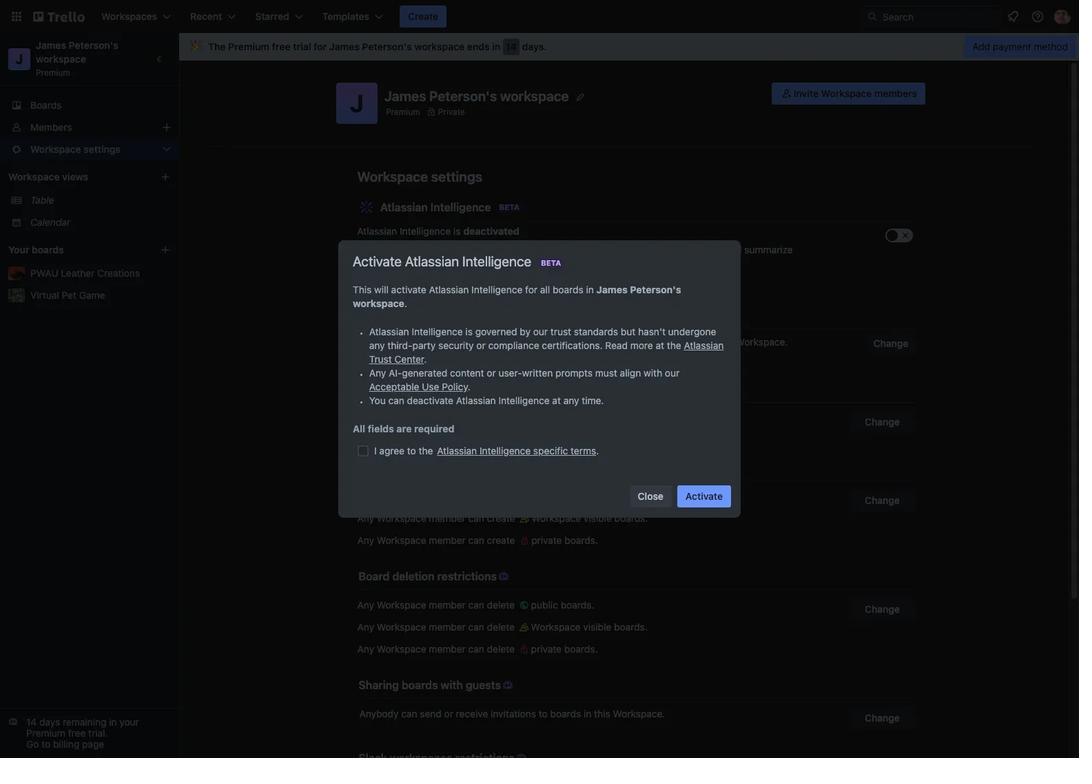 Task type: describe. For each thing, give the bounding box(es) containing it.
0 vertical spatial change button
[[866, 333, 917, 355]]

private for private
[[438, 107, 465, 117]]

1 vertical spatial change button
[[848, 412, 917, 434]]

1 vertical spatial workspace.
[[487, 412, 539, 424]]

billing
[[53, 739, 79, 751]]

this will activate atlassian intelligence for all boards in
[[353, 284, 597, 296]]

any workspace member can delete for private boards.
[[357, 644, 517, 656]]

premium inside 14 days remaining in your premium free trial. go to billing page
[[26, 728, 65, 740]]

add
[[973, 41, 991, 52]]

must
[[595, 367, 618, 379]]

0 vertical spatial workspace.
[[736, 336, 788, 348]]

board creation restrictions
[[359, 462, 498, 474]]

undergone
[[668, 326, 716, 338]]

1 horizontal spatial beta
[[541, 258, 561, 267]]

change for board deletion restrictions
[[865, 604, 900, 616]]

standards
[[574, 326, 618, 338]]

boards right all
[[553, 284, 584, 296]]

free inside 14 days remaining in your premium free trial. go to billing page
[[68, 728, 86, 740]]

1 horizontal spatial this
[[594, 709, 611, 720]]

time.
[[582, 395, 604, 407]]

. up generated
[[424, 353, 427, 365]]

boards
[[30, 99, 62, 111]]

banner containing 🎉
[[179, 33, 1080, 61]]

atlassian trust center
[[369, 340, 724, 365]]

learn
[[357, 276, 382, 288]]

members link
[[0, 117, 179, 139]]

atlassian inside "link"
[[414, 276, 454, 288]]

activate
[[391, 284, 427, 296]]

atlassian down workspace settings at the left of page
[[380, 201, 428, 214]]

or inside atlassian intelligence is governed by our trust standards but hasn't undergone any third-party security or compliance certifications. read more at the
[[477, 340, 486, 351]]

workspace inside 'james peterson's workspace premium'
[[36, 53, 86, 65]]

but
[[621, 326, 636, 338]]

james down help
[[597, 284, 628, 296]]

search image
[[867, 11, 878, 22]]

private for private - this workspace is private. it's not indexed or visible to those outside the workspace.
[[371, 336, 402, 348]]

0 vertical spatial james peterson's workspace
[[385, 88, 569, 104]]

governed
[[475, 326, 517, 338]]

trial
[[293, 41, 311, 52]]

go to billing page link
[[26, 739, 104, 751]]

any workspace member can delete for workspace visible boards.
[[357, 622, 517, 634]]

is left an in the left top of the page
[[472, 244, 479, 256]]

you
[[369, 395, 386, 407]]

to left those
[[644, 336, 653, 348]]

writing
[[420, 258, 450, 270]]

content inside any ai-generated content or user-written prompts must align with our acceptable use policy . you can deactivate atlassian intelligence at any time.
[[450, 367, 484, 379]]

to inside 14 days remaining in your premium free trial. go to billing page
[[42, 739, 50, 751]]

0 horizontal spatial the
[[419, 445, 433, 457]]

at inside any ai-generated content or user-written prompts must align with our acceptable use policy . you can deactivate atlassian intelligence at any time.
[[552, 395, 561, 407]]

Search field
[[878, 6, 999, 27]]

settings
[[431, 169, 483, 185]]

fields
[[368, 423, 394, 435]]

compliance
[[488, 340, 539, 351]]

sm image for workspace membership restrictions
[[547, 383, 561, 396]]

premium inside 'james peterson's workspace premium'
[[36, 68, 70, 78]]

added
[[426, 412, 454, 424]]

to inside atlassian intelligence is deactivated atlassian intelligence (ai) is an artificial intelligence tool to help generate, improve, and summarize content while writing on trello.
[[606, 244, 615, 256]]

virtual pet game
[[30, 290, 105, 301]]

those
[[656, 336, 681, 348]]

atlassian down required
[[437, 445, 477, 457]]

change link for board creation restrictions
[[848, 490, 917, 512]]

james right the trial
[[329, 41, 360, 52]]

leather
[[61, 267, 95, 279]]

any inside any ai-generated content or user-written prompts must align with our acceptable use policy . you can deactivate atlassian intelligence at any time.
[[369, 367, 386, 379]]

j link
[[8, 48, 30, 70]]

the
[[208, 41, 226, 52]]

outside
[[683, 336, 716, 348]]

(ai)
[[454, 244, 470, 256]]

terms
[[571, 445, 596, 457]]

improve,
[[685, 244, 723, 256]]

artificial
[[495, 244, 531, 256]]

for for intelligence
[[525, 284, 538, 296]]

trello.
[[466, 258, 493, 270]]

membership
[[420, 383, 485, 396]]

atlassian down on at the left of the page
[[429, 284, 469, 296]]

14 inside banner
[[506, 41, 517, 52]]

peterson's down ends
[[429, 88, 497, 104]]

send
[[420, 709, 442, 720]]

in inside 14 days remaining in your premium free trial. go to billing page
[[109, 717, 117, 729]]

it's
[[531, 336, 545, 348]]

boards up pwau
[[32, 244, 64, 256]]

deactivated
[[463, 225, 520, 237]]

atlassian intelligence is governed by our trust standards but hasn't undergone any third-party security or compliance certifications. read more at the
[[369, 326, 716, 351]]

j for j button
[[350, 89, 364, 117]]

atlassian intelligence is deactivated atlassian intelligence (ai) is an artificial intelligence tool to help generate, improve, and summarize content while writing on trello.
[[357, 225, 793, 270]]

members
[[30, 121, 72, 133]]

any ai-generated content or user-written prompts must align with our acceptable use policy . you can deactivate atlassian intelligence at any time.
[[369, 367, 680, 407]]

or left but on the right top of page
[[602, 336, 611, 348]]

help
[[618, 244, 637, 256]]

for for trial
[[314, 41, 327, 52]]

workspace down will
[[353, 298, 405, 309]]

atlassian inside any ai-generated content or user-written prompts must align with our acceptable use policy . you can deactivate atlassian intelligence at any time.
[[456, 395, 496, 407]]

tool
[[587, 244, 604, 256]]

or right send
[[444, 709, 454, 720]]

our inside atlassian intelligence is governed by our trust standards but hasn't undergone any third-party security or compliance certifications. read more at the
[[533, 326, 548, 338]]

activate button
[[678, 486, 731, 508]]

atlassian intelligence specific terms link
[[437, 445, 596, 457]]

james peterson (jamespeterson93) image
[[1055, 8, 1071, 25]]

your boards with 2 items element
[[8, 242, 139, 259]]

generate,
[[640, 244, 682, 256]]

change link for board deletion restrictions
[[848, 599, 917, 621]]

are
[[397, 423, 412, 435]]

party
[[413, 340, 436, 351]]

invitations
[[491, 709, 536, 720]]

boards up send
[[402, 680, 438, 692]]

table
[[30, 194, 54, 206]]

receive
[[456, 709, 488, 720]]

1 horizontal spatial this
[[412, 336, 430, 348]]

any workspace member can delete for public boards.
[[357, 600, 517, 611]]

anyone
[[357, 412, 391, 424]]

intelligence inside any ai-generated content or user-written prompts must align with our acceptable use policy . you can deactivate atlassian intelligence at any time.
[[499, 395, 550, 407]]

table link
[[30, 194, 171, 207]]

any workspace member can create for workspace visible boards.
[[357, 513, 518, 525]]

agree
[[379, 445, 405, 457]]

delete for public boards.
[[487, 600, 515, 611]]

james peterson's workspace link
[[36, 39, 121, 65]]

. up workspace visibility
[[405, 298, 407, 309]]

ends
[[467, 41, 490, 52]]

james right j button
[[385, 88, 426, 104]]

workspace visible boards. for board deletion restrictions
[[531, 622, 648, 634]]

private boards. for board creation restrictions
[[532, 535, 598, 547]]

your boards
[[8, 244, 64, 256]]

j for j link
[[15, 51, 23, 67]]

invite
[[794, 88, 819, 99]]

visible for board deletion restrictions
[[583, 622, 612, 634]]

create for workspace visible boards.
[[487, 513, 515, 525]]

about
[[385, 276, 412, 288]]

summarize
[[745, 244, 793, 256]]

all
[[353, 423, 365, 435]]

atlassian down atlassian intelligence logo at top left
[[357, 225, 397, 237]]

change for sharing boards with guests
[[865, 713, 900, 725]]

with inside any ai-generated content or user-written prompts must align with our acceptable use policy . you can deactivate atlassian intelligence at any time.
[[644, 367, 663, 379]]

atlassian up 'while'
[[357, 244, 397, 256]]

atlassian inside atlassian intelligence is governed by our trust standards but hasn't undergone any third-party security or compliance certifications. read more at the
[[369, 326, 409, 338]]

boards link
[[0, 94, 179, 117]]

sm image for sharing boards with guests
[[501, 679, 515, 693]]

peterson's inside james peterson's workspace
[[630, 284, 682, 296]]

to right added
[[456, 412, 465, 424]]

specific
[[534, 445, 568, 457]]

create for private boards.
[[487, 535, 515, 547]]

public boards.
[[531, 600, 595, 611]]

2 horizontal spatial the
[[719, 336, 733, 348]]

members
[[875, 88, 918, 99]]

hasn't
[[638, 326, 666, 338]]

align
[[620, 367, 641, 379]]

written
[[522, 367, 553, 379]]

trial.
[[88, 728, 108, 740]]

open information menu image
[[1031, 10, 1045, 23]]

guests
[[466, 680, 501, 692]]

add payment method
[[973, 41, 1068, 52]]

restrictions for board creation restrictions
[[438, 462, 498, 474]]

visible for board creation restrictions
[[584, 513, 612, 525]]

method
[[1034, 41, 1068, 52]]

required
[[414, 423, 455, 435]]

acceptable use policy link
[[369, 381, 468, 393]]

sm image inside invite workspace members button
[[780, 87, 794, 101]]



Task type: locate. For each thing, give the bounding box(es) containing it.
workspace visibility
[[359, 310, 463, 323]]

1 horizontal spatial 14
[[506, 41, 517, 52]]

activate right close
[[686, 491, 723, 502]]

for inside banner
[[314, 41, 327, 52]]

1 vertical spatial visible
[[584, 513, 612, 525]]

is up the security
[[466, 326, 473, 338]]

any up trust
[[369, 340, 385, 351]]

banner
[[179, 33, 1080, 61]]

create
[[487, 513, 515, 525], [487, 535, 515, 547]]

1 vertical spatial j
[[350, 89, 364, 117]]

2 create from the top
[[487, 535, 515, 547]]

james peterson's workspace premium
[[36, 39, 121, 78]]

🎉
[[190, 41, 203, 52]]

0 vertical spatial beta
[[499, 203, 520, 212]]

restrictions
[[488, 383, 547, 396], [438, 462, 498, 474], [437, 571, 497, 583]]

0 horizontal spatial for
[[314, 41, 327, 52]]

0 vertical spatial content
[[357, 258, 391, 270]]

1 vertical spatial board
[[359, 571, 390, 583]]

3 member from the top
[[429, 600, 466, 611]]

1 vertical spatial at
[[552, 395, 561, 407]]

change link for sharing boards with guests
[[848, 708, 917, 730]]

this left will
[[353, 284, 372, 296]]

is left private.
[[485, 336, 492, 348]]

and
[[726, 244, 742, 256]]

0 horizontal spatial beta
[[499, 203, 520, 212]]

to
[[606, 244, 615, 256], [644, 336, 653, 348], [456, 412, 465, 424], [407, 445, 416, 457], [539, 709, 548, 720], [42, 739, 50, 751]]

1 vertical spatial 14
[[26, 717, 37, 729]]

1 horizontal spatial private
[[438, 107, 465, 117]]

1 vertical spatial our
[[665, 367, 680, 379]]

at inside atlassian intelligence is governed by our trust standards but hasn't undergone any third-party security or compliance certifications. read more at the
[[656, 340, 665, 351]]

activate for activate atlassian intelligence
[[353, 254, 402, 270]]

james inside 'james peterson's workspace premium'
[[36, 39, 66, 51]]

premium
[[228, 41, 270, 52], [36, 68, 70, 78], [386, 107, 420, 117], [26, 728, 65, 740]]

board
[[359, 462, 390, 474], [359, 571, 390, 583]]

board deletion restrictions
[[359, 571, 497, 583]]

private boards. up public boards. at the bottom
[[532, 535, 598, 547]]

private boards. for board deletion restrictions
[[531, 644, 598, 656]]

an
[[482, 244, 493, 256]]

in inside banner
[[492, 41, 501, 52]]

boards.
[[615, 513, 648, 525], [565, 535, 598, 547], [561, 600, 595, 611], [614, 622, 648, 634], [564, 644, 598, 656]]

14 left days
[[26, 717, 37, 729]]

activate inside button
[[686, 491, 723, 502]]

j inside button
[[350, 89, 364, 117]]

our
[[533, 326, 548, 338], [665, 367, 680, 379]]

1 horizontal spatial our
[[665, 367, 680, 379]]

1 horizontal spatial any
[[564, 395, 579, 407]]

1 board from the top
[[359, 462, 390, 474]]

to right invitations
[[539, 709, 548, 720]]

learn about atlassian intelligence
[[357, 276, 508, 288]]

0 vertical spatial 14
[[506, 41, 517, 52]]

0 vertical spatial create
[[487, 513, 515, 525]]

add payment method link
[[965, 36, 1077, 58]]

1 vertical spatial this
[[594, 709, 611, 720]]

this
[[353, 284, 372, 296], [412, 336, 430, 348]]

0 vertical spatial any workspace member can create
[[357, 513, 518, 525]]

1 vertical spatial create
[[487, 535, 515, 547]]

the down the undergone
[[667, 340, 682, 351]]

james right j link
[[36, 39, 66, 51]]

workspace visible boards. down public boards. at the bottom
[[531, 622, 648, 634]]

sm image
[[547, 383, 561, 396], [497, 570, 511, 584], [501, 679, 515, 693]]

0 horizontal spatial our
[[533, 326, 548, 338]]

. inside any ai-generated content or user-written prompts must align with our acceptable use policy . you can deactivate atlassian intelligence at any time.
[[468, 381, 471, 393]]

0 vertical spatial change link
[[848, 490, 917, 512]]

0 vertical spatial this
[[468, 412, 484, 424]]

the up board creation restrictions
[[419, 445, 433, 457]]

workspace views
[[8, 171, 88, 183]]

restrictions for board deletion restrictions
[[437, 571, 497, 583]]

2 vertical spatial visible
[[583, 622, 612, 634]]

1 horizontal spatial for
[[525, 284, 538, 296]]

for left all
[[525, 284, 538, 296]]

delete for workspace visible boards.
[[487, 622, 515, 634]]

this right -
[[412, 336, 430, 348]]

0 horizontal spatial private
[[371, 336, 402, 348]]

any workspace member can delete
[[357, 600, 517, 611], [357, 622, 517, 634], [357, 644, 517, 656]]

to right go on the bottom
[[42, 739, 50, 751]]

with right align
[[644, 367, 663, 379]]

while
[[394, 258, 417, 270]]

0 vertical spatial for
[[314, 41, 327, 52]]

0 horizontal spatial free
[[68, 728, 86, 740]]

1 vertical spatial private
[[371, 336, 402, 348]]

board down i
[[359, 462, 390, 474]]

0 horizontal spatial at
[[552, 395, 561, 407]]

with left guests
[[441, 680, 463, 692]]

3 delete from the top
[[487, 644, 515, 656]]

i agree to the atlassian intelligence specific terms .
[[374, 445, 599, 457]]

1 vertical spatial private boards.
[[531, 644, 598, 656]]

0 vertical spatial our
[[533, 326, 548, 338]]

creations
[[97, 267, 140, 279]]

1 vertical spatial activate
[[686, 491, 723, 502]]

any inside any ai-generated content or user-written prompts must align with our acceptable use policy . you can deactivate atlassian intelligence at any time.
[[564, 395, 579, 407]]

2 vertical spatial delete
[[487, 644, 515, 656]]

atlassian up third-
[[369, 326, 409, 338]]

private for board deletion restrictions
[[531, 644, 562, 656]]

at down the prompts
[[552, 395, 561, 407]]

0 vertical spatial free
[[272, 41, 291, 52]]

or down governed on the left top of the page
[[477, 340, 486, 351]]

james peterson's workspace down ends
[[385, 88, 569, 104]]

this
[[468, 412, 484, 424], [594, 709, 611, 720]]

atlassian down writing
[[414, 276, 454, 288]]

🎉 the premium free trial for james peterson's workspace ends in 14 days.
[[190, 41, 547, 52]]

1 vertical spatial with
[[441, 680, 463, 692]]

1 horizontal spatial activate
[[686, 491, 723, 502]]

in
[[492, 41, 501, 52], [586, 284, 594, 296], [584, 709, 592, 720], [109, 717, 117, 729]]

days
[[39, 717, 60, 729]]

sm image
[[780, 87, 794, 101], [498, 461, 511, 475], [518, 512, 532, 526], [518, 534, 532, 548], [517, 599, 531, 613], [517, 621, 531, 635], [517, 643, 531, 657], [515, 752, 529, 759]]

1 member from the top
[[429, 513, 466, 525]]

2 vertical spatial change link
[[848, 708, 917, 730]]

user-
[[499, 367, 522, 379]]

center
[[395, 353, 424, 365]]

2 vertical spatial any workspace member can delete
[[357, 644, 517, 656]]

workspace navigation collapse icon image
[[150, 50, 170, 69]]

0 horizontal spatial any
[[369, 340, 385, 351]]

activate
[[353, 254, 402, 270], [686, 491, 723, 502]]

acceptable
[[369, 381, 419, 393]]

1 any workspace member can create from the top
[[357, 513, 518, 525]]

is
[[454, 225, 461, 237], [472, 244, 479, 256], [466, 326, 473, 338], [485, 336, 492, 348]]

1 horizontal spatial workspace.
[[613, 709, 665, 720]]

1 vertical spatial this
[[412, 336, 430, 348]]

virtual
[[30, 290, 59, 301]]

atlassian trust center link
[[369, 340, 724, 365]]

workspace visible boards. for board creation restrictions
[[532, 513, 648, 525]]

restrictions down i agree to the atlassian intelligence specific terms .
[[438, 462, 498, 474]]

add board image
[[160, 245, 171, 256]]

our right by
[[533, 326, 548, 338]]

2 change link from the top
[[848, 599, 917, 621]]

2 horizontal spatial workspace.
[[736, 336, 788, 348]]

5 member from the top
[[429, 644, 466, 656]]

pwau
[[30, 267, 58, 279]]

or inside any ai-generated content or user-written prompts must align with our acceptable use policy . you can deactivate atlassian intelligence at any time.
[[487, 367, 496, 379]]

1 vertical spatial sm image
[[497, 570, 511, 584]]

all
[[540, 284, 550, 296]]

workspace.
[[736, 336, 788, 348], [487, 412, 539, 424], [613, 709, 665, 720]]

our down those
[[665, 367, 680, 379]]

any workspace member can create down board creation restrictions
[[357, 513, 518, 525]]

activate for activate
[[686, 491, 723, 502]]

primary element
[[0, 0, 1080, 33]]

atlassian
[[380, 201, 428, 214], [357, 225, 397, 237], [357, 244, 397, 256], [405, 254, 459, 270], [414, 276, 454, 288], [429, 284, 469, 296], [369, 326, 409, 338], [684, 340, 724, 351], [456, 395, 496, 407], [437, 445, 477, 457]]

by
[[520, 326, 531, 338]]

0 vertical spatial board
[[359, 462, 390, 474]]

our inside any ai-generated content or user-written prompts must align with our acceptable use policy . you can deactivate atlassian intelligence at any time.
[[665, 367, 680, 379]]

2 vertical spatial sm image
[[501, 679, 515, 693]]

0 vertical spatial with
[[644, 367, 663, 379]]

1 any workspace member can delete from the top
[[357, 600, 517, 611]]

0 horizontal spatial j
[[15, 51, 23, 67]]

1 vertical spatial beta
[[541, 258, 561, 267]]

restrictions for workspace membership restrictions
[[488, 383, 547, 396]]

third-
[[388, 340, 413, 351]]

at down hasn't
[[656, 340, 665, 351]]

board for board creation restrictions
[[359, 462, 390, 474]]

restrictions down user- at top left
[[488, 383, 547, 396]]

any inside atlassian intelligence is governed by our trust standards but hasn't undergone any third-party security or compliance certifications. read more at the
[[369, 340, 385, 351]]

peterson's up boards 'link'
[[69, 39, 118, 51]]

1 delete from the top
[[487, 600, 515, 611]]

peterson's down create button
[[362, 41, 412, 52]]

the right outside
[[719, 336, 733, 348]]

private.
[[495, 336, 528, 348]]

board for board deletion restrictions
[[359, 571, 390, 583]]

activate atlassian intelligence
[[353, 254, 532, 270]]

0 vertical spatial activate
[[353, 254, 402, 270]]

page
[[82, 739, 104, 751]]

atlassian inside atlassian trust center
[[684, 340, 724, 351]]

0 vertical spatial workspace visible boards.
[[532, 513, 648, 525]]

0 vertical spatial j
[[15, 51, 23, 67]]

change for board creation restrictions
[[865, 495, 900, 507]]

invite workspace members button
[[772, 83, 926, 105]]

sm image for board deletion restrictions
[[497, 570, 511, 584]]

private up trust
[[371, 336, 402, 348]]

1 vertical spatial content
[[450, 367, 484, 379]]

private up settings
[[438, 107, 465, 117]]

1 vertical spatial private
[[531, 644, 562, 656]]

j down 🎉 the premium free trial for james peterson's workspace ends in 14 days.
[[350, 89, 364, 117]]

peterson's down generate,
[[630, 284, 682, 296]]

14 inside 14 days remaining in your premium free trial. go to billing page
[[26, 717, 37, 729]]

0 horizontal spatial activate
[[353, 254, 402, 270]]

can inside any ai-generated content or user-written prompts must align with our acceptable use policy . you can deactivate atlassian intelligence at any time.
[[389, 395, 405, 407]]

1 vertical spatial delete
[[487, 622, 515, 634]]

.
[[405, 298, 407, 309], [424, 353, 427, 365], [468, 381, 471, 393], [596, 445, 599, 457]]

1 horizontal spatial free
[[272, 41, 291, 52]]

0 vertical spatial private boards.
[[532, 535, 598, 547]]

close button
[[630, 486, 672, 508]]

4 member from the top
[[429, 622, 466, 634]]

content up policy
[[450, 367, 484, 379]]

creation
[[392, 462, 435, 474]]

3 change link from the top
[[848, 708, 917, 730]]

private boards. down public boards. at the bottom
[[531, 644, 598, 656]]

delete for private boards.
[[487, 644, 515, 656]]

is up (ai)
[[454, 225, 461, 237]]

board left deletion
[[359, 571, 390, 583]]

0 horizontal spatial 14
[[26, 717, 37, 729]]

change link
[[848, 490, 917, 512], [848, 599, 917, 621], [848, 708, 917, 730]]

the inside atlassian intelligence is governed by our trust standards but hasn't undergone any third-party security or compliance certifications. read more at the
[[667, 340, 682, 351]]

is inside atlassian intelligence is governed by our trust standards but hasn't undergone any third-party security or compliance certifications. read more at the
[[466, 326, 473, 338]]

confetti image
[[190, 41, 203, 52]]

generated
[[402, 367, 448, 379]]

atlassian down policy
[[456, 395, 496, 407]]

2 delete from the top
[[487, 622, 515, 634]]

1 vertical spatial any workspace member can delete
[[357, 622, 517, 634]]

1 vertical spatial any
[[564, 395, 579, 407]]

0 vertical spatial private
[[532, 535, 562, 547]]

0 vertical spatial restrictions
[[488, 383, 547, 396]]

0 horizontal spatial workspace.
[[487, 412, 539, 424]]

0 vertical spatial private
[[438, 107, 465, 117]]

1 horizontal spatial content
[[450, 367, 484, 379]]

for right the trial
[[314, 41, 327, 52]]

content up 'learn'
[[357, 258, 391, 270]]

0 notifications image
[[1005, 8, 1022, 25]]

2 vertical spatial restrictions
[[437, 571, 497, 583]]

2 board from the top
[[359, 571, 390, 583]]

2 member from the top
[[429, 535, 466, 547]]

beta up deactivated
[[499, 203, 520, 212]]

private for board creation restrictions
[[532, 535, 562, 547]]

atlassian up learn about atlassian intelligence at the top left of the page
[[405, 254, 459, 270]]

atlassian down the undergone
[[684, 340, 724, 351]]

workspace down create button
[[414, 41, 465, 52]]

pet
[[62, 290, 76, 301]]

or left user- at top left
[[487, 367, 496, 379]]

j button
[[336, 83, 378, 124]]

beta down intelligence
[[541, 258, 561, 267]]

beta
[[499, 203, 520, 212], [541, 258, 561, 267]]

security
[[438, 340, 474, 351]]

1 vertical spatial workspace visible boards.
[[531, 622, 648, 634]]

peterson's inside 'james peterson's workspace premium'
[[69, 39, 118, 51]]

1 horizontal spatial j
[[350, 89, 364, 117]]

1 horizontal spatial the
[[667, 340, 682, 351]]

deactivate
[[407, 395, 454, 407]]

intelligence
[[431, 201, 491, 214], [400, 225, 451, 237], [400, 244, 451, 256], [463, 254, 532, 270], [457, 276, 508, 288], [472, 284, 523, 296], [412, 326, 463, 338], [499, 395, 550, 407], [480, 445, 531, 457]]

workspace settings
[[357, 169, 483, 185]]

3 any workspace member can delete from the top
[[357, 644, 517, 656]]

read
[[605, 340, 628, 351]]

workspace down days. at the top of page
[[500, 88, 569, 104]]

invite workspace members
[[794, 88, 918, 99]]

restrictions right deletion
[[437, 571, 497, 583]]

2 any workspace member can create from the top
[[357, 535, 518, 547]]

content inside atlassian intelligence is deactivated atlassian intelligence (ai) is an artificial intelligence tool to help generate, improve, and summarize content while writing on trello.
[[357, 258, 391, 270]]

any
[[369, 367, 386, 379], [357, 513, 374, 525], [357, 535, 374, 547], [357, 600, 374, 611], [357, 622, 374, 634], [357, 644, 374, 656]]

public
[[531, 600, 558, 611]]

1 horizontal spatial at
[[656, 340, 665, 351]]

james peterson's workspace up by
[[353, 284, 682, 309]]

delete
[[487, 600, 515, 611], [487, 622, 515, 634], [487, 644, 515, 656]]

to right tool
[[606, 244, 615, 256]]

0 vertical spatial visible
[[614, 336, 642, 348]]

private - this workspace is private. it's not indexed or visible to those outside the workspace.
[[371, 336, 788, 348]]

any workspace member can create
[[357, 513, 518, 525], [357, 535, 518, 547]]

1 vertical spatial for
[[525, 284, 538, 296]]

intelligence
[[533, 244, 584, 256]]

1 vertical spatial any workspace member can create
[[357, 535, 518, 547]]

intelligence inside "link"
[[457, 276, 508, 288]]

sharing
[[359, 680, 399, 692]]

1 vertical spatial james peterson's workspace
[[353, 284, 682, 309]]

0 vertical spatial delete
[[487, 600, 515, 611]]

0 vertical spatial sm image
[[547, 383, 561, 396]]

0 vertical spatial this
[[353, 284, 372, 296]]

2 any workspace member can delete from the top
[[357, 622, 517, 634]]

any
[[369, 340, 385, 351], [564, 395, 579, 407]]

workspace
[[414, 41, 465, 52], [36, 53, 86, 65], [500, 88, 569, 104], [353, 298, 405, 309]]

any workspace member can create for private boards.
[[357, 535, 518, 547]]

indexed
[[564, 336, 599, 348]]

0 horizontal spatial with
[[441, 680, 463, 692]]

deletion
[[392, 571, 435, 583]]

create
[[408, 10, 439, 22]]

1 create from the top
[[487, 513, 515, 525]]

anyone can be added to this workspace.
[[357, 412, 539, 424]]

premium inside banner
[[228, 41, 270, 52]]

any workspace member can create up board deletion restrictions
[[357, 535, 518, 547]]

0 horizontal spatial this
[[353, 284, 372, 296]]

peterson's inside banner
[[362, 41, 412, 52]]

private up public
[[532, 535, 562, 547]]

1 vertical spatial change link
[[848, 599, 917, 621]]

1 horizontal spatial with
[[644, 367, 663, 379]]

boards right invitations
[[550, 709, 581, 720]]

0 vertical spatial any workspace member can delete
[[357, 600, 517, 611]]

2 vertical spatial workspace.
[[613, 709, 665, 720]]

0 vertical spatial any
[[369, 340, 385, 351]]

atlassian intelligence logo image
[[358, 199, 375, 216]]

workspace inside button
[[821, 88, 872, 99]]

1 change link from the top
[[848, 490, 917, 512]]

1 vertical spatial restrictions
[[438, 462, 498, 474]]

14 left days. at the top of page
[[506, 41, 517, 52]]

workspace right j link
[[36, 53, 86, 65]]

any left time.
[[564, 395, 579, 407]]

create a view image
[[160, 172, 171, 183]]

private down public
[[531, 644, 562, 656]]

visibility
[[420, 310, 463, 323]]

anybody
[[359, 709, 399, 720]]

to up creation at the left bottom of the page
[[407, 445, 416, 457]]

. up anyone can be added to this workspace. on the bottom left of the page
[[468, 381, 471, 393]]

0 vertical spatial at
[[656, 340, 665, 351]]

activate up 'learn'
[[353, 254, 402, 270]]

policy
[[442, 381, 468, 393]]

at
[[656, 340, 665, 351], [552, 395, 561, 407]]

workspace visible boards. down 'close' button
[[532, 513, 648, 525]]

0 horizontal spatial content
[[357, 258, 391, 270]]

j left 'james peterson's workspace premium'
[[15, 51, 23, 67]]

. right specific
[[596, 445, 599, 457]]

certifications.
[[542, 340, 603, 351]]

0 horizontal spatial this
[[468, 412, 484, 424]]

1 vertical spatial free
[[68, 728, 86, 740]]

intelligence inside atlassian intelligence is governed by our trust standards but hasn't undergone any third-party security or compliance certifications. read more at the
[[412, 326, 463, 338]]

peterson's
[[69, 39, 118, 51], [362, 41, 412, 52], [429, 88, 497, 104], [630, 284, 682, 296]]



Task type: vqa. For each thing, say whether or not it's contained in the screenshot.
topmost any
yes



